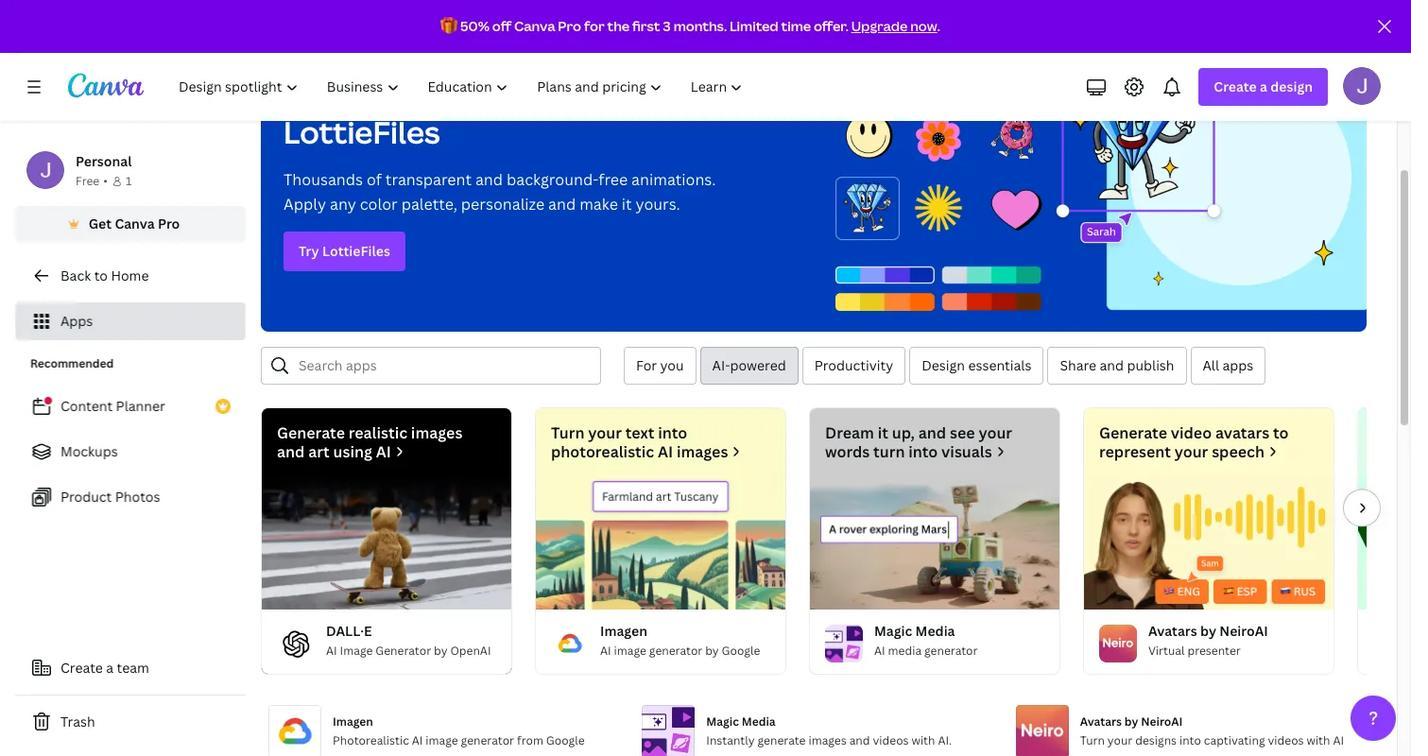 Task type: vqa. For each thing, say whether or not it's contained in the screenshot.


Task type: describe. For each thing, give the bounding box(es) containing it.
of
[[367, 169, 382, 190]]

art
[[308, 441, 330, 462]]

product
[[60, 488, 112, 506]]

dall·e
[[326, 622, 372, 640]]

ai inside dall·e ai image generator by openai
[[326, 643, 337, 659]]

into inside the turn your text into photorealistic ai images
[[658, 423, 687, 443]]

imagen for imagen ai image generator by google
[[600, 622, 647, 640]]

your inside dream it up, and see your words turn into visuals
[[979, 423, 1012, 443]]

.
[[937, 17, 940, 35]]

design essentials
[[922, 356, 1032, 374]]

design
[[1271, 78, 1313, 95]]

palette,
[[401, 194, 457, 215]]

0 vertical spatial avatars by neiroai image
[[1084, 476, 1334, 610]]

avatars
[[1215, 423, 1270, 443]]

generator
[[375, 643, 431, 659]]

and inside 'magic media instantly generate images and videos with ai.'
[[849, 732, 870, 749]]

apps link
[[15, 302, 246, 340]]

it inside dream it up, and see your words turn into visuals
[[878, 423, 888, 443]]

1
[[126, 173, 132, 189]]

generate for art
[[277, 423, 345, 443]]

transparent
[[386, 169, 472, 190]]

3
[[663, 17, 671, 35]]

create for create a design
[[1214, 78, 1257, 95]]

try lottiefiles button
[[284, 232, 405, 271]]

realistic
[[349, 423, 407, 443]]

create a design button
[[1199, 68, 1328, 106]]

ai inside avatars by neiroai turn your designs into captivating videos with ai
[[1333, 732, 1344, 749]]

you
[[660, 356, 684, 374]]

mockups link
[[15, 433, 246, 471]]

share and publish
[[1060, 356, 1174, 374]]

essentials
[[968, 356, 1032, 374]]

avatars by neiroai virtual presenter
[[1148, 622, 1268, 659]]

by inside avatars by neiroai virtual presenter
[[1200, 622, 1216, 640]]

design
[[922, 356, 965, 374]]

home
[[111, 267, 149, 285]]

content planner link
[[15, 388, 246, 425]]

get canva pro
[[89, 215, 180, 233]]

background-
[[507, 169, 599, 190]]

create a design
[[1214, 78, 1313, 95]]

1 vertical spatial dall·e image
[[277, 625, 315, 663]]

share and publish button
[[1048, 347, 1187, 385]]

generate realistic images and art using ai
[[277, 423, 463, 462]]

limited
[[730, 17, 779, 35]]

and up personalize on the left of page
[[475, 169, 503, 190]]

all
[[1203, 356, 1219, 374]]

free
[[599, 169, 628, 190]]

instantly
[[706, 732, 755, 749]]

try
[[299, 242, 319, 260]]

media for magic media ai media generator
[[916, 622, 955, 640]]

make
[[580, 194, 618, 215]]

now
[[910, 17, 937, 35]]

upgrade now button
[[851, 17, 937, 35]]

into inside dream it up, and see your words turn into visuals
[[909, 441, 938, 462]]

ai inside imagen ai image generator by google
[[600, 643, 611, 659]]

mockups
[[60, 442, 118, 460]]

🎁
[[441, 17, 458, 35]]

your inside the turn your text into photorealistic ai images
[[588, 423, 622, 443]]

imagen for imagen photorealistic ai image generator from google
[[333, 714, 373, 730]]

to inside 'generate video avatars to represent your speech'
[[1273, 423, 1289, 443]]

thousands
[[284, 169, 363, 190]]

with inside 'magic media instantly generate images and videos with ai.'
[[912, 732, 935, 749]]

videos inside 'magic media instantly generate images and videos with ai.'
[[873, 732, 909, 749]]

up,
[[892, 423, 915, 443]]

avatars for avatars by neiroai turn your designs into captivating videos with ai
[[1080, 714, 1122, 730]]

visuals
[[942, 441, 992, 462]]

for you
[[636, 356, 684, 374]]

turn inside avatars by neiroai turn your designs into captivating videos with ai
[[1080, 732, 1105, 749]]

free •
[[76, 173, 108, 189]]

avatars by neiroai turn your designs into captivating videos with ai
[[1080, 714, 1344, 749]]

powered
[[730, 356, 786, 374]]

video
[[1171, 423, 1212, 443]]

productivity button
[[802, 347, 906, 385]]

using
[[333, 441, 372, 462]]

magic media ai media generator
[[874, 622, 978, 659]]

by inside avatars by neiroai turn your designs into captivating videos with ai
[[1125, 714, 1138, 730]]

designs
[[1135, 732, 1177, 749]]

words
[[825, 441, 870, 462]]

magic for magic media ai media generator
[[874, 622, 912, 640]]

turn
[[873, 441, 905, 462]]

0 vertical spatial dall·e image
[[262, 476, 511, 610]]

ai-powered
[[712, 356, 786, 374]]

pro inside 'button'
[[158, 215, 180, 233]]

a for team
[[106, 659, 114, 677]]

photorealistic
[[333, 732, 409, 749]]

team
[[117, 659, 149, 677]]

thousands of transparent and background-free animations. apply any color palette, personalize and make it yours.
[[284, 169, 716, 215]]

the
[[607, 17, 630, 35]]

•
[[103, 173, 108, 189]]

trash link
[[15, 703, 246, 741]]

see
[[950, 423, 975, 443]]

all apps button
[[1191, 347, 1266, 385]]

lottiefiles inside button
[[322, 242, 390, 260]]

personalize
[[461, 194, 545, 215]]

turn your text into photorealistic ai images
[[551, 423, 728, 462]]

1 vertical spatial magic media image
[[825, 625, 863, 663]]

generate video avatars to represent your speech
[[1099, 423, 1289, 462]]

recommended
[[30, 355, 114, 371]]

any
[[330, 194, 356, 215]]

0 vertical spatial magic media image
[[810, 476, 1060, 610]]

back to home link
[[15, 257, 246, 295]]

media
[[888, 643, 922, 659]]

and inside generate realistic images and art using ai
[[277, 441, 305, 462]]

photos
[[115, 488, 160, 506]]

and inside button
[[1100, 356, 1124, 374]]

jacob simon image
[[1343, 67, 1381, 105]]

all apps
[[1203, 356, 1254, 374]]

google inside the imagen photorealistic ai image generator from google
[[546, 732, 585, 749]]

trash
[[60, 713, 95, 731]]

for
[[584, 17, 605, 35]]

and inside dream it up, and see your words turn into visuals
[[919, 423, 946, 443]]

ai.
[[938, 732, 952, 749]]

first
[[632, 17, 660, 35]]



Task type: locate. For each thing, give the bounding box(es) containing it.
dall·e ai image generator by openai
[[326, 622, 491, 659]]

neiroai up designs
[[1141, 714, 1183, 730]]

image inside imagen ai image generator by google
[[614, 643, 646, 659]]

0 vertical spatial lottiefiles
[[284, 112, 440, 152]]

it
[[622, 194, 632, 215], [878, 423, 888, 443]]

neiroai
[[1220, 622, 1268, 640], [1141, 714, 1183, 730]]

apply
[[284, 194, 326, 215]]

presenter
[[1188, 643, 1241, 659]]

0 vertical spatial google
[[722, 643, 760, 659]]

0 vertical spatial neiroai
[[1220, 622, 1268, 640]]

1 vertical spatial it
[[878, 423, 888, 443]]

and down background-
[[548, 194, 576, 215]]

images right text
[[677, 441, 728, 462]]

ai inside the imagen photorealistic ai image generator from google
[[412, 732, 423, 749]]

offer.
[[814, 17, 849, 35]]

media
[[916, 622, 955, 640], [742, 714, 776, 730]]

0 vertical spatial image
[[614, 643, 646, 659]]

by inside imagen ai image generator by google
[[705, 643, 719, 659]]

magic inside 'magic media instantly generate images and videos with ai.'
[[706, 714, 739, 730]]

0 horizontal spatial videos
[[873, 732, 909, 749]]

0 vertical spatial imagen
[[600, 622, 647, 640]]

generate for represent
[[1099, 423, 1167, 443]]

your right see
[[979, 423, 1012, 443]]

for you button
[[624, 347, 696, 385]]

canva right get
[[115, 215, 155, 233]]

imagen inside imagen ai image generator by google
[[600, 622, 647, 640]]

1 vertical spatial avatars by neiroai image
[[1099, 625, 1137, 663]]

your inside avatars by neiroai turn your designs into captivating videos with ai
[[1108, 732, 1133, 749]]

dream it up, and see your words turn into visuals
[[825, 423, 1012, 462]]

top level navigation element
[[166, 68, 759, 106]]

pro
[[558, 17, 581, 35], [158, 215, 180, 233]]

color
[[360, 194, 398, 215]]

and right up,
[[919, 423, 946, 443]]

content
[[60, 397, 113, 415]]

0 horizontal spatial into
[[658, 423, 687, 443]]

magic up instantly
[[706, 714, 739, 730]]

0 horizontal spatial to
[[94, 267, 108, 285]]

turn left text
[[551, 423, 585, 443]]

media inside the magic media ai media generator
[[916, 622, 955, 640]]

apps
[[60, 312, 93, 330]]

1 vertical spatial pro
[[158, 215, 180, 233]]

2 horizontal spatial images
[[809, 732, 847, 749]]

with
[[912, 732, 935, 749], [1307, 732, 1330, 749]]

time
[[781, 17, 811, 35]]

pro up the back to home 'link'
[[158, 215, 180, 233]]

it left up,
[[878, 423, 888, 443]]

0 horizontal spatial generate
[[277, 423, 345, 443]]

speech
[[1212, 441, 1265, 462]]

neiroai inside avatars by neiroai virtual presenter
[[1220, 622, 1268, 640]]

images inside 'magic media instantly generate images and videos with ai.'
[[809, 732, 847, 749]]

list
[[15, 388, 246, 516]]

your
[[588, 423, 622, 443], [979, 423, 1012, 443], [1175, 441, 1208, 462], [1108, 732, 1133, 749]]

a left design
[[1260, 78, 1267, 95]]

1 vertical spatial magic
[[706, 714, 739, 730]]

0 horizontal spatial pro
[[158, 215, 180, 233]]

generator inside imagen ai image generator by google
[[649, 643, 703, 659]]

photorealistic
[[551, 441, 654, 462]]

1 vertical spatial create
[[60, 659, 103, 677]]

1 horizontal spatial generate
[[1099, 423, 1167, 443]]

dream
[[825, 423, 874, 443]]

into
[[658, 423, 687, 443], [909, 441, 938, 462], [1180, 732, 1201, 749]]

your inside 'generate video avatars to represent your speech'
[[1175, 441, 1208, 462]]

with inside avatars by neiroai turn your designs into captivating videos with ai
[[1307, 732, 1330, 749]]

by left openai
[[434, 643, 448, 659]]

create inside button
[[60, 659, 103, 677]]

media up generate
[[742, 714, 776, 730]]

1 horizontal spatial imagen
[[600, 622, 647, 640]]

avatars by neiroai image
[[1084, 476, 1334, 610], [1099, 625, 1137, 663]]

neiroai for avatars by neiroai turn your designs into captivating videos with ai
[[1141, 714, 1183, 730]]

list containing content planner
[[15, 388, 246, 516]]

generate left video
[[1099, 423, 1167, 443]]

0 horizontal spatial with
[[912, 732, 935, 749]]

personal
[[76, 152, 132, 170]]

by
[[1200, 622, 1216, 640], [434, 643, 448, 659], [705, 643, 719, 659], [1125, 714, 1138, 730]]

0 horizontal spatial neiroai
[[1141, 714, 1183, 730]]

images right realistic
[[411, 423, 463, 443]]

Input field to search for apps search field
[[299, 348, 589, 384]]

yours.
[[636, 194, 680, 215]]

to
[[94, 267, 108, 285], [1273, 423, 1289, 443]]

1 horizontal spatial generator
[[649, 643, 703, 659]]

1 horizontal spatial pro
[[558, 17, 581, 35]]

generate inside generate realistic images and art using ai
[[277, 423, 345, 443]]

a
[[1260, 78, 1267, 95], [106, 659, 114, 677]]

from
[[517, 732, 543, 749]]

1 horizontal spatial neiroai
[[1220, 622, 1268, 640]]

0 horizontal spatial images
[[411, 423, 463, 443]]

1 vertical spatial neiroai
[[1141, 714, 1183, 730]]

1 vertical spatial a
[[106, 659, 114, 677]]

upgrade
[[851, 17, 908, 35]]

productivity
[[815, 356, 893, 374]]

and right generate
[[849, 732, 870, 749]]

captivating
[[1204, 732, 1265, 749]]

1 horizontal spatial it
[[878, 423, 888, 443]]

magic
[[874, 622, 912, 640], [706, 714, 739, 730]]

0 horizontal spatial media
[[742, 714, 776, 730]]

1 horizontal spatial image
[[614, 643, 646, 659]]

image inside the imagen photorealistic ai image generator from google
[[426, 732, 458, 749]]

pro left for
[[558, 17, 581, 35]]

1 horizontal spatial images
[[677, 441, 728, 462]]

0 vertical spatial canva
[[514, 17, 555, 35]]

videos right captivating
[[1268, 732, 1304, 749]]

images
[[411, 423, 463, 443], [677, 441, 728, 462], [809, 732, 847, 749]]

a inside button
[[106, 659, 114, 677]]

avatars for avatars by neiroai virtual presenter
[[1148, 622, 1197, 640]]

get canva pro button
[[15, 206, 246, 242]]

0 horizontal spatial avatars
[[1080, 714, 1122, 730]]

1 vertical spatial media
[[742, 714, 776, 730]]

turn inside the turn your text into photorealistic ai images
[[551, 423, 585, 443]]

0 horizontal spatial a
[[106, 659, 114, 677]]

generator inside the magic media ai media generator
[[924, 643, 978, 659]]

imagen
[[600, 622, 647, 640], [333, 714, 373, 730]]

imagen image
[[536, 476, 785, 610], [551, 625, 589, 663]]

generator inside the imagen photorealistic ai image generator from google
[[461, 732, 514, 749]]

into right turn
[[909, 441, 938, 462]]

0 horizontal spatial google
[[546, 732, 585, 749]]

0 vertical spatial pro
[[558, 17, 581, 35]]

and left art
[[277, 441, 305, 462]]

generate
[[758, 732, 806, 749]]

0 horizontal spatial image
[[426, 732, 458, 749]]

a preview image of the app named "lottiefiles" showing multiple animations with different color palettes image
[[830, 29, 1367, 332]]

into right text
[[658, 423, 687, 443]]

planner
[[116, 397, 165, 415]]

back
[[60, 267, 91, 285]]

images inside generate realistic images and art using ai
[[411, 423, 463, 443]]

neiroai inside avatars by neiroai turn your designs into captivating videos with ai
[[1141, 714, 1183, 730]]

a inside dropdown button
[[1260, 78, 1267, 95]]

generate left realistic
[[277, 423, 345, 443]]

2 horizontal spatial into
[[1180, 732, 1201, 749]]

0 vertical spatial imagen image
[[536, 476, 785, 610]]

0 vertical spatial magic
[[874, 622, 912, 640]]

1 videos from the left
[[873, 732, 909, 749]]

a left the team
[[106, 659, 114, 677]]

media for magic media instantly generate images and videos with ai.
[[742, 714, 776, 730]]

1 horizontal spatial media
[[916, 622, 955, 640]]

1 vertical spatial turn
[[1080, 732, 1105, 749]]

your left speech
[[1175, 441, 1208, 462]]

your left designs
[[1108, 732, 1133, 749]]

1 horizontal spatial canva
[[514, 17, 555, 35]]

0 vertical spatial create
[[1214, 78, 1257, 95]]

ai inside generate realistic images and art using ai
[[376, 441, 391, 462]]

0 horizontal spatial turn
[[551, 423, 585, 443]]

videos left 'ai.'
[[873, 732, 909, 749]]

ai
[[376, 441, 391, 462], [658, 441, 673, 462], [326, 643, 337, 659], [600, 643, 611, 659], [874, 643, 885, 659], [412, 732, 423, 749], [1333, 732, 1344, 749]]

create for create a team
[[60, 659, 103, 677]]

create a team button
[[15, 649, 246, 687]]

lottiefiles
[[284, 112, 440, 152], [322, 242, 390, 260]]

1 vertical spatial to
[[1273, 423, 1289, 443]]

to right back
[[94, 267, 108, 285]]

canva right off
[[514, 17, 555, 35]]

1 horizontal spatial create
[[1214, 78, 1257, 95]]

1 vertical spatial image
[[426, 732, 458, 749]]

1 with from the left
[[912, 732, 935, 749]]

months.
[[674, 17, 727, 35]]

media inside 'magic media instantly generate images and videos with ai.'
[[742, 714, 776, 730]]

magic up media
[[874, 622, 912, 640]]

0 vertical spatial a
[[1260, 78, 1267, 95]]

to inside 'link'
[[94, 267, 108, 285]]

google right from
[[546, 732, 585, 749]]

magic inside the magic media ai media generator
[[874, 622, 912, 640]]

0 vertical spatial to
[[94, 267, 108, 285]]

0 horizontal spatial canva
[[115, 215, 155, 233]]

1 horizontal spatial into
[[909, 441, 938, 462]]

into inside avatars by neiroai turn your designs into captivating videos with ai
[[1180, 732, 1201, 749]]

1 horizontal spatial turn
[[1080, 732, 1105, 749]]

google inside imagen ai image generator by google
[[722, 643, 760, 659]]

2 with from the left
[[1307, 732, 1330, 749]]

ai-powered button
[[700, 347, 798, 385]]

imagen ai image generator by google
[[600, 622, 760, 659]]

canva inside 'button'
[[115, 215, 155, 233]]

1 horizontal spatial magic
[[874, 622, 912, 640]]

avatars inside avatars by neiroai turn your designs into captivating videos with ai
[[1080, 714, 1122, 730]]

1 generate from the left
[[277, 423, 345, 443]]

imagen photorealistic ai image generator from google
[[333, 714, 585, 749]]

lottiefiles up of
[[284, 112, 440, 152]]

ai inside the magic media ai media generator
[[874, 643, 885, 659]]

into right designs
[[1180, 732, 1201, 749]]

ai inside the turn your text into photorealistic ai images
[[658, 441, 673, 462]]

with left 'ai.'
[[912, 732, 935, 749]]

generate inside 'generate video avatars to represent your speech'
[[1099, 423, 1167, 443]]

text
[[625, 423, 654, 443]]

1 vertical spatial lottiefiles
[[322, 242, 390, 260]]

image
[[614, 643, 646, 659], [426, 732, 458, 749]]

1 horizontal spatial videos
[[1268, 732, 1304, 749]]

0 vertical spatial avatars
[[1148, 622, 1197, 640]]

1 vertical spatial google
[[546, 732, 585, 749]]

try lottiefiles
[[299, 242, 390, 260]]

1 horizontal spatial avatars
[[1148, 622, 1197, 640]]

1 horizontal spatial google
[[722, 643, 760, 659]]

with right captivating
[[1307, 732, 1330, 749]]

images right generate
[[809, 732, 847, 749]]

it inside thousands of transparent and background-free animations. apply any color palette, personalize and make it yours.
[[622, 194, 632, 215]]

1 vertical spatial avatars
[[1080, 714, 1122, 730]]

virtual
[[1148, 643, 1185, 659]]

neiroai for avatars by neiroai virtual presenter
[[1220, 622, 1268, 640]]

design essentials button
[[909, 347, 1044, 385]]

magic media image
[[810, 476, 1060, 610], [825, 625, 863, 663]]

0 vertical spatial it
[[622, 194, 632, 215]]

product photos
[[60, 488, 160, 506]]

ai-
[[712, 356, 730, 374]]

1 horizontal spatial a
[[1260, 78, 1267, 95]]

google
[[722, 643, 760, 659], [546, 732, 585, 749]]

videos
[[873, 732, 909, 749], [1268, 732, 1304, 749]]

neiroai up "presenter"
[[1220, 622, 1268, 640]]

a for design
[[1260, 78, 1267, 95]]

to right avatars
[[1273, 423, 1289, 443]]

and right share
[[1100, 356, 1124, 374]]

1 horizontal spatial to
[[1273, 423, 1289, 443]]

by inside dall·e ai image generator by openai
[[434, 643, 448, 659]]

share
[[1060, 356, 1097, 374]]

for
[[636, 356, 657, 374]]

turn left designs
[[1080, 732, 1105, 749]]

content planner
[[60, 397, 165, 415]]

create left the team
[[60, 659, 103, 677]]

1 vertical spatial imagen image
[[551, 625, 589, 663]]

magic media instantly generate images and videos with ai.
[[706, 714, 952, 749]]

create a team
[[60, 659, 149, 677]]

create inside dropdown button
[[1214, 78, 1257, 95]]

0 horizontal spatial it
[[622, 194, 632, 215]]

0 horizontal spatial create
[[60, 659, 103, 677]]

1 horizontal spatial with
[[1307, 732, 1330, 749]]

media up media
[[916, 622, 955, 640]]

1 vertical spatial canva
[[115, 215, 155, 233]]

free
[[76, 173, 99, 189]]

your left text
[[588, 423, 622, 443]]

0 horizontal spatial generator
[[461, 732, 514, 749]]

dall·e image
[[262, 476, 511, 610], [277, 625, 315, 663]]

videos inside avatars by neiroai turn your designs into captivating videos with ai
[[1268, 732, 1304, 749]]

by up "presenter"
[[1200, 622, 1216, 640]]

magic morph image
[[1358, 476, 1411, 610]]

google up instantly
[[722, 643, 760, 659]]

2 generate from the left
[[1099, 423, 1167, 443]]

0 horizontal spatial magic
[[706, 714, 739, 730]]

by up instantly
[[705, 643, 719, 659]]

lottiefiles right try
[[322, 242, 390, 260]]

0 vertical spatial media
[[916, 622, 955, 640]]

generator for media
[[924, 643, 978, 659]]

avatars inside avatars by neiroai virtual presenter
[[1148, 622, 1197, 640]]

generator
[[649, 643, 703, 659], [924, 643, 978, 659], [461, 732, 514, 749]]

by up designs
[[1125, 714, 1138, 730]]

images inside the turn your text into photorealistic ai images
[[677, 441, 728, 462]]

imagen inside the imagen photorealistic ai image generator from google
[[333, 714, 373, 730]]

2 videos from the left
[[1268, 732, 1304, 749]]

create left design
[[1214, 78, 1257, 95]]

represent
[[1099, 441, 1171, 462]]

it right make
[[622, 194, 632, 215]]

generator for photorealistic
[[461, 732, 514, 749]]

🎁 50% off canva pro for the first 3 months. limited time offer. upgrade now .
[[441, 17, 940, 35]]

magic for magic media instantly generate images and videos with ai.
[[706, 714, 739, 730]]

1 vertical spatial imagen
[[333, 714, 373, 730]]

canva
[[514, 17, 555, 35], [115, 215, 155, 233]]

0 horizontal spatial imagen
[[333, 714, 373, 730]]

0 vertical spatial turn
[[551, 423, 585, 443]]

2 horizontal spatial generator
[[924, 643, 978, 659]]

50%
[[460, 17, 490, 35]]



